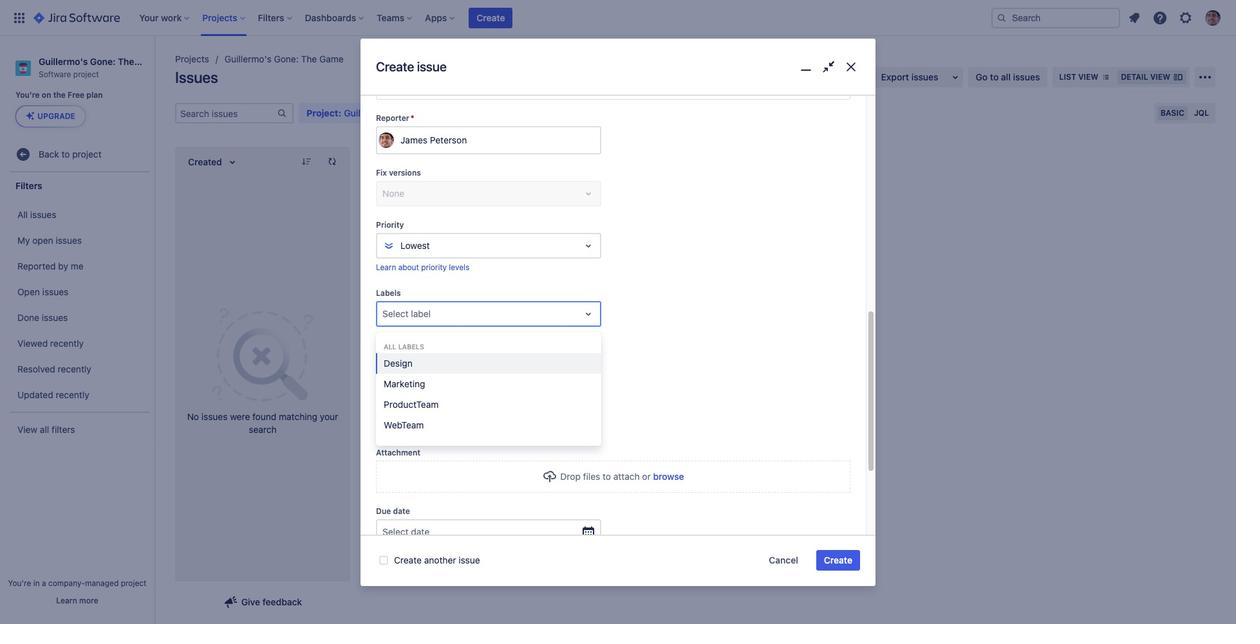 Task type: describe. For each thing, give the bounding box(es) containing it.
attach
[[614, 471, 640, 482]]

open
[[32, 235, 53, 246]]

your
[[320, 412, 338, 422]]

all for all issues
[[17, 209, 28, 220]]

drop
[[561, 471, 581, 482]]

issues left 'list'
[[1013, 71, 1040, 82]]

go to all issues
[[976, 71, 1040, 82]]

30m,
[[473, 423, 492, 432]]

reported
[[17, 261, 56, 272]]

*d
[[499, 396, 507, 406]]

select for select date
[[383, 527, 409, 538]]

design
[[384, 358, 413, 369]]

1 vertical spatial and
[[512, 423, 526, 432]]

recently for updated recently
[[56, 390, 89, 401]]

an estimate of how much work remains until this issue will be resolved.the format of this is ' *w *d *h *m ' (representing weeks, days, hours and minutes - where * can be any number).examples: 4d, 5h 30m, 60m and 3w.
[[376, 383, 598, 432]]

give
[[241, 597, 260, 608]]

labels
[[376, 288, 401, 298]]

learn more
[[56, 596, 98, 606]]

much
[[447, 383, 467, 393]]

weeks,
[[376, 409, 401, 419]]

original estimate
[[376, 340, 441, 350]]

Original Estimate text field
[[377, 355, 600, 378]]

minutes
[[462, 409, 491, 419]]

levels
[[449, 263, 470, 273]]

back to project
[[39, 149, 102, 160]]

* inside an estimate of how much work remains until this issue will be resolved.the format of this is ' *w *d *h *m ' (representing weeks, days, hours and minutes - where * can be any number).examples: 4d, 5h 30m, 60m and 3w.
[[523, 409, 526, 419]]

search
[[249, 424, 277, 435]]

search image
[[997, 13, 1007, 23]]

matching
[[279, 412, 318, 422]]

the for guillermo's gone: the game software project
[[118, 56, 134, 67]]

recently for viewed recently
[[50, 338, 84, 349]]

is
[[475, 396, 481, 406]]

project for in
[[121, 579, 146, 589]]

a
[[42, 579, 46, 589]]

due date
[[376, 507, 410, 516]]

no issues were found matching your search
[[187, 412, 338, 435]]

priority
[[421, 263, 447, 273]]

*m
[[520, 396, 530, 406]]

resolved recently link
[[6, 357, 151, 383]]

jql
[[1194, 108, 1209, 118]]

0 horizontal spatial this
[[460, 396, 473, 406]]

gone: for guillermo's gone: the game software project
[[90, 56, 116, 67]]

all issues link
[[6, 202, 151, 228]]

fix versions
[[376, 168, 421, 178]]

hours
[[424, 409, 445, 419]]

basic
[[1161, 108, 1185, 118]]

Search issues text field
[[176, 104, 277, 122]]

guillermo's gone: the game software project
[[39, 56, 162, 79]]

discard & close image
[[842, 58, 860, 76]]

you're for you're on the free plan
[[15, 90, 40, 100]]

browse button
[[653, 471, 684, 484]]

back
[[39, 149, 59, 160]]

days,
[[403, 409, 422, 419]]

lowest
[[401, 240, 430, 251]]

issues for all issues
[[30, 209, 56, 220]]

to inside 'scrollable content' region
[[603, 471, 611, 482]]

will
[[573, 383, 585, 393]]

fix
[[376, 168, 387, 178]]

scrollable content region
[[361, 0, 876, 545]]

guillermo's gone: the game
[[225, 53, 344, 64]]

labels
[[398, 343, 424, 351]]

view for list view
[[1079, 72, 1099, 82]]

you're for you're in a company-managed project
[[8, 579, 31, 589]]

open issues link
[[6, 280, 151, 305]]

Search field
[[992, 7, 1121, 28]]

were
[[230, 412, 250, 422]]

1 ' from the left
[[483, 396, 485, 406]]

give feedback button
[[216, 592, 310, 613]]

the
[[53, 90, 66, 100]]

1 vertical spatial create button
[[817, 551, 860, 571]]

issues for done issues
[[42, 312, 68, 323]]

all issues
[[17, 209, 56, 220]]

1 vertical spatial all
[[40, 424, 49, 435]]

in
[[33, 579, 40, 589]]

due
[[376, 507, 391, 516]]

open issues
[[17, 287, 68, 297]]

select date
[[383, 527, 430, 538]]

no
[[187, 412, 199, 422]]

issues
[[175, 68, 218, 86]]

3w.
[[528, 423, 540, 432]]

date for due date
[[393, 507, 410, 516]]

primary element
[[8, 0, 992, 36]]

export
[[881, 71, 909, 82]]

projects
[[175, 53, 209, 64]]

2 ' from the left
[[532, 396, 534, 406]]

0 horizontal spatial issue
[[417, 59, 447, 74]]

learn more button
[[56, 596, 98, 607]]

james
[[401, 135, 428, 146]]

game for guillermo's gone: the game software project
[[137, 56, 162, 67]]

view all filters link
[[6, 418, 151, 443]]

upgrade
[[37, 112, 75, 121]]

productteam
[[384, 399, 439, 410]]

create another issue
[[394, 555, 480, 566]]

me
[[71, 261, 84, 272]]

date for select date
[[411, 527, 430, 538]]

until
[[520, 383, 535, 393]]

cancel
[[769, 555, 798, 566]]

minimize image
[[797, 58, 816, 76]]

files
[[583, 471, 600, 482]]

issue inside an estimate of how much work remains until this issue will be resolved.the format of this is ' *w *d *h *m ' (representing weeks, days, hours and minutes - where * can be any number).examples: 4d, 5h 30m, 60m and 3w.
[[552, 383, 571, 393]]

done issues
[[17, 312, 68, 323]]

view for detail view
[[1151, 72, 1171, 82]]

0 vertical spatial of
[[421, 383, 428, 393]]

Labels text field
[[383, 308, 385, 321]]

1 horizontal spatial this
[[537, 383, 550, 393]]

0 vertical spatial all
[[1001, 71, 1011, 82]]

refresh image
[[327, 156, 337, 167]]

company-
[[48, 579, 85, 589]]

about
[[398, 263, 419, 273]]

updated recently link
[[6, 383, 151, 409]]

create banner
[[0, 0, 1236, 36]]



Task type: locate. For each thing, give the bounding box(es) containing it.
recently for resolved recently
[[58, 364, 91, 375]]

0 vertical spatial be
[[587, 383, 596, 393]]

upload image
[[542, 469, 558, 485]]

issues inside button
[[912, 71, 939, 82]]

the for guillermo's gone: the game
[[301, 53, 317, 64]]

1 vertical spatial this
[[460, 396, 473, 406]]

to right files
[[603, 471, 611, 482]]

0 horizontal spatial all
[[17, 209, 28, 220]]

view
[[17, 424, 37, 435]]

guillermo's gone: the game link
[[225, 52, 344, 67]]

1 vertical spatial recently
[[58, 364, 91, 375]]

exit full screen image
[[819, 58, 838, 76]]

' right *m
[[532, 396, 534, 406]]

0 horizontal spatial of
[[421, 383, 428, 393]]

0 vertical spatial to
[[990, 71, 999, 82]]

issues for no issues were found matching your search
[[201, 412, 228, 422]]

recently down the done issues link
[[50, 338, 84, 349]]

project right back at the left of the page
[[72, 149, 102, 160]]

1 horizontal spatial to
[[603, 471, 611, 482]]

1 horizontal spatial issue
[[459, 555, 480, 566]]

0 horizontal spatial the
[[118, 56, 134, 67]]

*w
[[487, 396, 497, 406]]

0 horizontal spatial date
[[393, 507, 410, 516]]

1 horizontal spatial the
[[301, 53, 317, 64]]

you're
[[15, 90, 40, 100], [8, 579, 31, 589]]

estimate
[[408, 340, 441, 350]]

0 horizontal spatial '
[[483, 396, 485, 406]]

0 horizontal spatial be
[[544, 409, 553, 419]]

done issues link
[[6, 305, 151, 331]]

issues down reported by me
[[42, 287, 68, 297]]

number).examples:
[[376, 423, 446, 432]]

drop files to attach or browse
[[561, 471, 684, 482]]

0 vertical spatial you're
[[15, 90, 40, 100]]

detail view
[[1121, 72, 1171, 82]]

group
[[6, 199, 151, 412]]

1 vertical spatial you're
[[8, 579, 31, 589]]

where
[[499, 409, 521, 419]]

date
[[393, 507, 410, 516], [411, 527, 430, 538]]

0 horizontal spatial gone:
[[90, 56, 116, 67]]

4d,
[[448, 423, 460, 432]]

guillermo's for guillermo's gone: the game software project
[[39, 56, 88, 67]]

to for go
[[990, 71, 999, 82]]

1 horizontal spatial date
[[411, 527, 430, 538]]

learn down company-
[[56, 596, 77, 606]]

1 vertical spatial date
[[411, 527, 430, 538]]

1 horizontal spatial guillermo's
[[225, 53, 272, 64]]

select
[[383, 308, 409, 319], [383, 527, 409, 538]]

2 select from the top
[[383, 527, 409, 538]]

1 view from the left
[[1079, 72, 1099, 82]]

all for all labels
[[384, 343, 397, 351]]

list view
[[1060, 72, 1099, 82]]

of left the how
[[421, 383, 428, 393]]

0 horizontal spatial all
[[40, 424, 49, 435]]

my open issues link
[[6, 228, 151, 254]]

0 vertical spatial recently
[[50, 338, 84, 349]]

gone: inside guillermo's gone: the game software project
[[90, 56, 116, 67]]

to for back
[[62, 149, 70, 160]]

1 horizontal spatial create button
[[817, 551, 860, 571]]

jira software image
[[33, 10, 120, 25], [33, 10, 120, 25]]

1 vertical spatial select
[[383, 527, 409, 538]]

and left 3w.
[[512, 423, 526, 432]]

learn for learn more
[[56, 596, 77, 606]]

project up plan
[[73, 69, 99, 79]]

all labels
[[384, 343, 424, 351]]

and up 4d,
[[447, 409, 460, 419]]

1 vertical spatial to
[[62, 149, 70, 160]]

1 horizontal spatial '
[[532, 396, 534, 406]]

gone:
[[274, 53, 299, 64], [90, 56, 116, 67]]

*h
[[509, 396, 518, 406]]

-
[[493, 409, 497, 419]]

all up my
[[17, 209, 28, 220]]

0 horizontal spatial and
[[447, 409, 460, 419]]

issues for export issues
[[912, 71, 939, 82]]

found
[[252, 412, 276, 422]]

all up design
[[384, 343, 397, 351]]

group containing all issues
[[6, 199, 151, 412]]

remains
[[489, 383, 517, 393]]

0 horizontal spatial *
[[411, 113, 414, 123]]

all inside 'scrollable content' region
[[384, 343, 397, 351]]

1 horizontal spatial game
[[319, 53, 344, 64]]

* left can
[[523, 409, 526, 419]]

' right is at the bottom
[[483, 396, 485, 406]]

select label
[[383, 308, 431, 319]]

the inside guillermo's gone: the game software project
[[118, 56, 134, 67]]

learn inside 'scrollable content' region
[[376, 263, 396, 273]]

reported by me
[[17, 261, 84, 272]]

to right back at the left of the page
[[62, 149, 70, 160]]

be left any
[[544, 409, 553, 419]]

1 horizontal spatial view
[[1151, 72, 1171, 82]]

guillermo's
[[225, 53, 272, 64], [39, 56, 88, 67]]

learn inside button
[[56, 596, 77, 606]]

project
[[73, 69, 99, 79], [72, 149, 102, 160], [121, 579, 146, 589]]

cancel button
[[761, 551, 806, 571]]

reported by me link
[[6, 254, 151, 280]]

updated recently
[[17, 390, 89, 401]]

view right 'list'
[[1079, 72, 1099, 82]]

open image
[[581, 306, 596, 322]]

5h
[[462, 423, 471, 432]]

0 vertical spatial date
[[393, 507, 410, 516]]

2 vertical spatial recently
[[56, 390, 89, 401]]

recently down viewed recently link at the left of page
[[58, 364, 91, 375]]

1 vertical spatial *
[[523, 409, 526, 419]]

be
[[587, 383, 596, 393], [544, 409, 553, 419]]

create inside primary element
[[477, 12, 505, 23]]

issues right export
[[912, 71, 939, 82]]

1 horizontal spatial and
[[512, 423, 526, 432]]

you're left in
[[8, 579, 31, 589]]

game for guillermo's gone: the game
[[319, 53, 344, 64]]

2 vertical spatial issue
[[459, 555, 480, 566]]

project right managed
[[121, 579, 146, 589]]

you're left on
[[15, 90, 40, 100]]

1 horizontal spatial be
[[587, 383, 596, 393]]

0 horizontal spatial guillermo's
[[39, 56, 88, 67]]

open export issues dropdown image
[[948, 70, 963, 85]]

0 vertical spatial *
[[411, 113, 414, 123]]

an
[[376, 383, 386, 393]]

(representing
[[537, 396, 585, 406]]

james peterson image
[[379, 133, 394, 148]]

this right until
[[537, 383, 550, 393]]

0 horizontal spatial view
[[1079, 72, 1099, 82]]

learn about priority levels link
[[376, 263, 470, 273]]

select for select label
[[383, 308, 409, 319]]

1 select from the top
[[383, 308, 409, 319]]

marketing
[[384, 379, 425, 390]]

0 vertical spatial create button
[[469, 7, 513, 28]]

the
[[301, 53, 317, 64], [118, 56, 134, 67]]

2 horizontal spatial issue
[[552, 383, 571, 393]]

all right view
[[40, 424, 49, 435]]

guillermo's right projects
[[225, 53, 272, 64]]

1 vertical spatial project
[[72, 149, 102, 160]]

2 vertical spatial project
[[121, 579, 146, 589]]

reporter
[[376, 113, 409, 123]]

0 horizontal spatial learn
[[56, 596, 77, 606]]

issues inside "no issues were found matching your search"
[[201, 412, 228, 422]]

issues right "no"
[[201, 412, 228, 422]]

learn for learn about priority levels
[[376, 263, 396, 273]]

can
[[529, 409, 542, 419]]

resolved recently
[[17, 364, 91, 375]]

0 vertical spatial issue
[[417, 59, 447, 74]]

1 vertical spatial of
[[450, 396, 457, 406]]

1 vertical spatial issue
[[552, 383, 571, 393]]

*
[[411, 113, 414, 123], [523, 409, 526, 419]]

1 horizontal spatial all
[[384, 343, 397, 351]]

webteam
[[384, 420, 424, 431]]

create button
[[469, 7, 513, 28], [817, 551, 860, 571]]

recently down resolved recently link
[[56, 390, 89, 401]]

learn left about on the top left
[[376, 263, 396, 273]]

filters
[[15, 180, 42, 191]]

* right reporter
[[411, 113, 414, 123]]

create issue dialog
[[361, 0, 876, 587]]

updated
[[17, 390, 53, 401]]

to inside back to project link
[[62, 149, 70, 160]]

0 horizontal spatial create button
[[469, 7, 513, 28]]

to right the go
[[990, 71, 999, 82]]

or
[[642, 471, 651, 482]]

issues right open
[[56, 235, 82, 246]]

1 vertical spatial learn
[[56, 596, 77, 606]]

create button inside primary element
[[469, 7, 513, 28]]

feedback
[[263, 597, 302, 608]]

you're in a company-managed project
[[8, 579, 146, 589]]

more
[[79, 596, 98, 606]]

0 horizontal spatial game
[[137, 56, 162, 67]]

2 horizontal spatial to
[[990, 71, 999, 82]]

0 vertical spatial all
[[17, 209, 28, 220]]

project inside guillermo's gone: the game software project
[[73, 69, 99, 79]]

issues for open issues
[[42, 287, 68, 297]]

to
[[990, 71, 999, 82], [62, 149, 70, 160], [603, 471, 611, 482]]

guillermo's for guillermo's gone: the game
[[225, 53, 272, 64]]

0 vertical spatial and
[[447, 409, 460, 419]]

priority
[[376, 220, 404, 230]]

guillermo's up software
[[39, 56, 88, 67]]

issue
[[417, 59, 447, 74], [552, 383, 571, 393], [459, 555, 480, 566]]

0 vertical spatial select
[[383, 308, 409, 319]]

all right the go
[[1001, 71, 1011, 82]]

2 vertical spatial to
[[603, 471, 611, 482]]

viewed
[[17, 338, 48, 349]]

create
[[477, 12, 505, 23], [376, 59, 414, 74], [394, 555, 422, 566], [824, 555, 853, 566]]

managed
[[85, 579, 119, 589]]

0 vertical spatial learn
[[376, 263, 396, 273]]

1 horizontal spatial learn
[[376, 263, 396, 273]]

view right detail
[[1151, 72, 1171, 82]]

open
[[17, 287, 40, 297]]

select down labels
[[383, 308, 409, 319]]

my
[[17, 235, 30, 246]]

select down due date
[[383, 527, 409, 538]]

view all filters
[[17, 424, 75, 435]]

by
[[58, 261, 68, 272]]

guillermo's inside guillermo's gone: the game software project
[[39, 56, 88, 67]]

2 view from the left
[[1151, 72, 1171, 82]]

game inside guillermo's gone: the game software project
[[137, 56, 162, 67]]

original
[[376, 340, 406, 350]]

1 vertical spatial all
[[384, 343, 397, 351]]

gone: for guillermo's gone: the game
[[274, 53, 299, 64]]

issues up viewed recently
[[42, 312, 68, 323]]

date up create another issue
[[411, 527, 430, 538]]

60m
[[494, 423, 510, 432]]

project for gone:
[[73, 69, 99, 79]]

you're on the free plan
[[15, 90, 103, 100]]

be right will
[[587, 383, 596, 393]]

this left is at the bottom
[[460, 396, 473, 406]]

go to all issues link
[[968, 67, 1048, 88]]

0 horizontal spatial to
[[62, 149, 70, 160]]

my open issues
[[17, 235, 82, 246]]

date right due
[[393, 507, 410, 516]]

james peterson
[[401, 135, 467, 146]]

1 horizontal spatial *
[[523, 409, 526, 419]]

1 horizontal spatial of
[[450, 396, 457, 406]]

0 vertical spatial project
[[73, 69, 99, 79]]

1 horizontal spatial all
[[1001, 71, 1011, 82]]

software
[[39, 69, 71, 79]]

issues inside 'link'
[[42, 287, 68, 297]]

detail
[[1121, 72, 1149, 82]]

1 vertical spatial be
[[544, 409, 553, 419]]

sort descending image
[[301, 156, 312, 167]]

issues up open
[[30, 209, 56, 220]]

viewed recently
[[17, 338, 84, 349]]

on
[[42, 90, 51, 100]]

open image
[[581, 238, 596, 254]]

to inside the go to all issues link
[[990, 71, 999, 82]]

work
[[469, 383, 487, 393]]

0 vertical spatial this
[[537, 383, 550, 393]]

format
[[424, 396, 448, 406]]

versions
[[389, 168, 421, 178]]

1 horizontal spatial gone:
[[274, 53, 299, 64]]

of down much
[[450, 396, 457, 406]]



Task type: vqa. For each thing, say whether or not it's contained in the screenshot.
days,
yes



